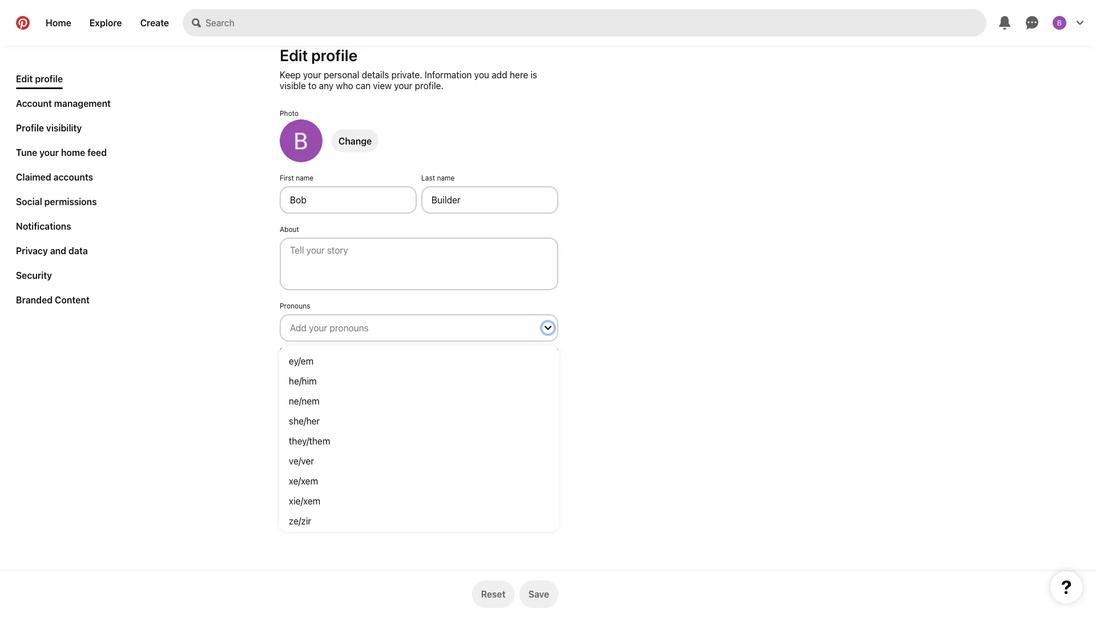 Task type: locate. For each thing, give the bounding box(es) containing it.
name right first
[[296, 174, 314, 182]]

your
[[303, 69, 322, 80], [394, 80, 413, 91], [40, 147, 59, 158], [430, 346, 444, 354]]

reset
[[481, 589, 506, 600]]

0 vertical spatial edit
[[280, 46, 308, 65]]

photo
[[280, 109, 299, 117]]

feed
[[88, 147, 107, 158]]

0 vertical spatial any
[[319, 80, 334, 91]]

1 horizontal spatial any
[[400, 354, 411, 362]]

0 horizontal spatial name
[[296, 174, 314, 182]]

can right who
[[356, 80, 371, 91]]

visible
[[280, 80, 306, 91]]

content
[[55, 294, 90, 305]]

Pronouns text field
[[290, 320, 535, 336]]

data
[[69, 245, 88, 256]]

refer
[[543, 346, 559, 354]]

Username text field
[[280, 438, 559, 465]]

your right on
[[430, 346, 444, 354]]

is
[[531, 69, 538, 80]]

add
[[492, 69, 508, 80]]

pronouns
[[355, 346, 385, 354]]

name for last name
[[437, 174, 455, 182]]

edit profile
[[16, 73, 63, 84]]

profile
[[312, 46, 358, 65], [35, 73, 63, 84], [446, 346, 467, 354]]

name for first name
[[296, 174, 314, 182]]

1 horizontal spatial name
[[437, 174, 455, 182]]

profile inside edit profile keep your personal details private. information you add here is visible to any who can view your profile.
[[312, 46, 358, 65]]

explore link
[[80, 9, 131, 37]]

you
[[475, 69, 490, 80]]

can inside choose up to 2 sets of pronouns to appear on your profile so others know how to refer to you. you can edit or remove these any time.
[[318, 354, 330, 362]]

to left you.
[[280, 354, 286, 362]]

profile inside choose up to 2 sets of pronouns to appear on your profile so others know how to refer to you. you can edit or remove these any time.
[[446, 346, 467, 354]]

xie/xem
[[289, 495, 321, 506]]

1 name from the left
[[296, 174, 314, 182]]

1 vertical spatial any
[[400, 354, 411, 362]]

Last name text field
[[422, 186, 559, 214]]

0 horizontal spatial can
[[318, 354, 330, 362]]

management
[[54, 98, 111, 109]]

name right last
[[437, 174, 455, 182]]

2 name from the left
[[437, 174, 455, 182]]

others
[[478, 346, 499, 354]]

1 horizontal spatial can
[[356, 80, 371, 91]]

edit
[[331, 354, 344, 362]]

you.
[[288, 354, 302, 362]]

profile up personal
[[312, 46, 358, 65]]

tune your home feed link
[[11, 142, 111, 162]]

she/her
[[289, 415, 320, 426]]

personal
[[324, 69, 360, 80]]

can inside edit profile keep your personal details private. information you add here is visible to any who can view your profile.
[[356, 80, 371, 91]]

edit up keep
[[280, 46, 308, 65]]

home
[[61, 147, 85, 158]]

branded
[[16, 294, 53, 305]]

accounts
[[54, 171, 93, 182]]

1 horizontal spatial edit
[[280, 46, 308, 65]]

edit inside edit profile keep your personal details private. information you add here is visible to any who can view your profile.
[[280, 46, 308, 65]]

he/him
[[289, 375, 317, 386]]

0 horizontal spatial any
[[319, 80, 334, 91]]

who
[[336, 80, 354, 91]]

edit profile keep your personal details private. information you add here is visible to any who can view your profile.
[[280, 46, 538, 91]]

0 horizontal spatial edit
[[16, 73, 33, 84]]

2 horizontal spatial profile
[[446, 346, 467, 354]]

name
[[296, 174, 314, 182], [437, 174, 455, 182]]

profile visibility
[[16, 122, 82, 133]]

0 vertical spatial profile
[[312, 46, 358, 65]]

profile visibility link
[[11, 118, 87, 138]]

1 vertical spatial can
[[318, 354, 330, 362]]

first
[[280, 174, 294, 182]]

Search text field
[[206, 9, 987, 37]]

privacy and data link
[[11, 241, 92, 261]]

any inside edit profile keep your personal details private. information you add here is visible to any who can view your profile.
[[319, 80, 334, 91]]

edit for edit profile keep your personal details private. information you add here is visible to any who can view your profile.
[[280, 46, 308, 65]]

0 horizontal spatial profile
[[35, 73, 63, 84]]

can right you at the left
[[318, 354, 330, 362]]

2 vertical spatial profile
[[446, 346, 467, 354]]

edit
[[280, 46, 308, 65], [16, 73, 33, 84]]

1 vertical spatial profile
[[35, 73, 63, 84]]

change button
[[332, 129, 379, 152]]

your right keep
[[303, 69, 322, 80]]

social permissions link
[[11, 191, 101, 211]]

notifications
[[16, 221, 71, 231]]

account management link
[[11, 93, 115, 113]]

claimed accounts
[[16, 171, 93, 182]]

profile.
[[415, 80, 444, 91]]

to
[[309, 80, 317, 91], [317, 346, 323, 354], [387, 346, 394, 354], [535, 346, 541, 354], [280, 354, 286, 362]]

edit up account
[[16, 73, 33, 84]]

of
[[346, 346, 353, 354]]

First name text field
[[280, 186, 417, 214]]

0 vertical spatial can
[[356, 80, 371, 91]]

profile up account management
[[35, 73, 63, 84]]

profile left so
[[446, 346, 467, 354]]

list
[[11, 69, 115, 314]]

on
[[420, 346, 428, 354]]

1 horizontal spatial profile
[[312, 46, 358, 65]]

security
[[16, 270, 52, 281]]

bob image
[[280, 119, 323, 162]]

any left who
[[319, 80, 334, 91]]

None field
[[275, 302, 563, 367]]

claimed accounts link
[[11, 167, 98, 187]]

to right visible
[[309, 80, 317, 91]]

profile for edit profile
[[35, 73, 63, 84]]

your right tune on the left top of page
[[40, 147, 59, 158]]

up
[[306, 346, 315, 354]]

1 vertical spatial edit
[[16, 73, 33, 84]]

list box
[[280, 346, 559, 531]]

any left time.
[[400, 354, 411, 362]]



Task type: describe. For each thing, give the bounding box(es) containing it.
and
[[50, 245, 66, 256]]

save button
[[520, 580, 559, 608]]

notifications link
[[11, 216, 76, 236]]

last
[[422, 174, 435, 182]]

website
[[280, 374, 306, 382]]

how
[[520, 346, 533, 354]]

save
[[529, 589, 550, 600]]

search icon image
[[192, 18, 201, 27]]

ve/ver
[[289, 455, 314, 466]]

details
[[362, 69, 389, 80]]

know
[[501, 346, 518, 354]]

social
[[16, 196, 42, 207]]

none field containing pronouns
[[275, 302, 563, 367]]

ze/zir
[[289, 515, 311, 526]]

last name
[[422, 174, 455, 182]]

your inside choose up to 2 sets of pronouns to appear on your profile so others know how to refer to you. you can edit or remove these any time.
[[430, 346, 444, 354]]

these
[[380, 354, 398, 362]]

about
[[280, 225, 299, 233]]

to left the 2
[[317, 346, 323, 354]]

security link
[[11, 265, 57, 285]]

to inside edit profile keep your personal details private. information you add here is visible to any who can view your profile.
[[309, 80, 317, 91]]

edit profile link
[[11, 69, 67, 89]]

appear
[[396, 346, 418, 354]]

keep
[[280, 69, 301, 80]]

you
[[304, 354, 316, 362]]

they/them
[[289, 435, 330, 446]]

tune
[[16, 147, 37, 158]]

branded content
[[16, 294, 90, 305]]

ne/nem
[[289, 395, 320, 406]]

or
[[346, 354, 352, 362]]

remove
[[354, 354, 378, 362]]

so
[[469, 346, 476, 354]]

profile
[[16, 122, 44, 133]]

your right view
[[394, 80, 413, 91]]

information
[[425, 69, 472, 80]]

list containing edit profile
[[11, 69, 115, 314]]

bob builder image
[[1054, 16, 1067, 30]]

visibility
[[46, 122, 82, 133]]

choose
[[280, 346, 305, 354]]

time.
[[413, 354, 429, 362]]

create link
[[131, 9, 178, 37]]

account
[[16, 98, 52, 109]]

privacy and data
[[16, 245, 88, 256]]

profile for edit profile keep your personal details private. information you add here is visible to any who can view your profile.
[[312, 46, 358, 65]]

claimed
[[16, 171, 51, 182]]

pronouns
[[280, 302, 311, 310]]

tune your home feed
[[16, 147, 107, 158]]

edit for edit profile
[[16, 73, 33, 84]]

www.pinterest.com/b0bth3builder2k23
[[280, 470, 406, 478]]

change
[[339, 135, 372, 146]]

create
[[140, 17, 169, 28]]

2
[[325, 346, 329, 354]]

here
[[510, 69, 529, 80]]

username
[[280, 425, 313, 433]]

reset button
[[472, 580, 515, 608]]

branded content link
[[11, 290, 94, 310]]

privacy
[[16, 245, 48, 256]]

to right how
[[535, 346, 541, 354]]

permissions
[[44, 196, 97, 207]]

choose up to 2 sets of pronouns to appear on your profile so others know how to refer to you. you can edit or remove these any time.
[[280, 346, 559, 362]]

ey/em
[[289, 355, 314, 366]]

explore
[[90, 17, 122, 28]]

to left appear
[[387, 346, 394, 354]]

view
[[373, 80, 392, 91]]

home
[[46, 17, 71, 28]]

any inside choose up to 2 sets of pronouns to appear on your profile so others know how to refer to you. you can edit or remove these any time.
[[400, 354, 411, 362]]

private.
[[392, 69, 423, 80]]

list box containing ey/em
[[280, 346, 559, 531]]

first name
[[280, 174, 314, 182]]

social permissions
[[16, 196, 97, 207]]

account management
[[16, 98, 111, 109]]

About text field
[[280, 238, 559, 290]]

Website url field
[[280, 386, 559, 414]]

sets
[[331, 346, 345, 354]]

home link
[[37, 9, 80, 37]]

xe/xem
[[289, 475, 318, 486]]



Task type: vqa. For each thing, say whether or not it's contained in the screenshot.
Privacy and data link
yes



